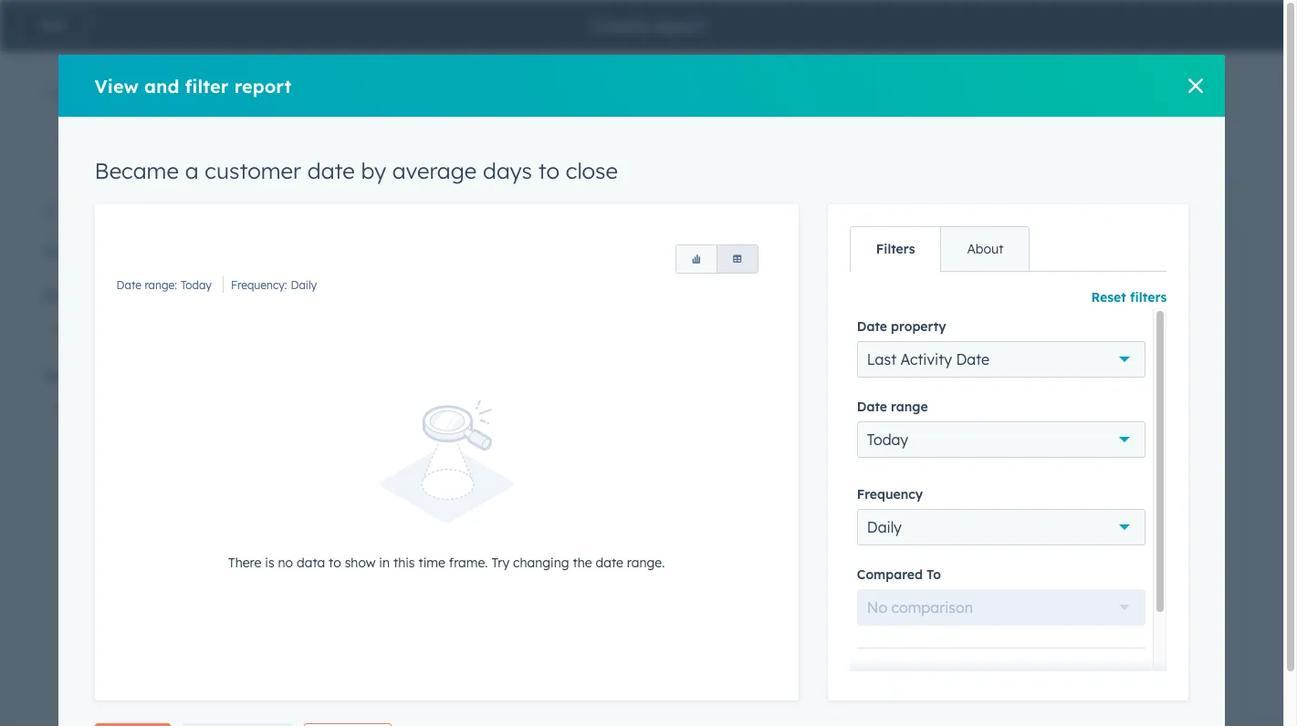 Task type: locate. For each thing, give the bounding box(es) containing it.
1 vertical spatial this
[[717, 629, 742, 648]]

1 horizontal spatial there
[[528, 629, 566, 648]]

there is no data to show in this time frame. try changing the date range.
[[228, 555, 665, 572], [528, 629, 1028, 648]]

0 vertical spatial (3) filters selected button
[[44, 311, 272, 347]]

(3) filters selected down sources
[[54, 320, 176, 338]]

report
[[654, 14, 707, 37], [234, 74, 292, 97], [451, 140, 494, 158]]

1 vertical spatial from
[[454, 194, 498, 216]]

1 horizontal spatial by
[[588, 272, 610, 295]]

custom
[[397, 140, 447, 158]]

2 14 from the left
[[88, 84, 102, 100]]

close image
[[1189, 79, 1204, 93]]

(3)
[[54, 320, 72, 338], [54, 400, 72, 418]]

0 vertical spatial days
[[483, 157, 532, 184]]

from down new custom report
[[454, 194, 498, 216]]

view and filter report
[[95, 74, 292, 97]]

1 vertical spatial became
[[353, 272, 427, 295]]

0 horizontal spatial report
[[234, 74, 292, 97]]

date for date range: today
[[116, 279, 142, 292]]

1 horizontal spatial show
[[662, 629, 697, 648]]

filter
[[185, 74, 229, 97]]

visualization
[[44, 368, 125, 384]]

1 vertical spatial (3) filters selected button
[[44, 391, 272, 427]]

0 vertical spatial (3)
[[54, 320, 72, 338]]

today down date range
[[867, 431, 909, 449]]

time
[[433, 397, 456, 411], [419, 555, 446, 572], [746, 629, 777, 648]]

1 vertical spatial selected
[[119, 400, 176, 418]]

the inside checkbox
[[922, 629, 944, 648]]

compared to
[[857, 567, 941, 583]]

1 vertical spatial by
[[588, 272, 610, 295]]

0 vertical spatial range.
[[627, 555, 665, 572]]

exit link
[[18, 7, 88, 44]]

there is no data to show in this time frame. try changing the date range. inside checkbox
[[528, 629, 1028, 648]]

reports down custom
[[382, 194, 449, 216]]

0 vertical spatial frame.
[[449, 555, 488, 572]]

None button
[[676, 245, 718, 274], [717, 245, 759, 274], [676, 245, 718, 274], [717, 245, 759, 274]]

1 horizontal spatial 14
[[88, 84, 102, 100]]

is inside became a customer date by average days to close dialog
[[265, 555, 275, 572]]

filters
[[82, 244, 118, 260], [1131, 290, 1168, 306], [76, 320, 115, 338], [76, 400, 115, 418], [911, 674, 947, 690]]

reports up custom
[[382, 81, 449, 104]]

0 vertical spatial customer
[[205, 157, 301, 184]]

is
[[388, 311, 399, 330], [265, 555, 275, 572], [571, 629, 581, 648]]

there is no data to show in this time frame. try changing the date range. inside became a customer date by average days to close dialog
[[228, 555, 665, 572]]

actions
[[1087, 672, 1134, 688]]

(3) filters selected down visualization
[[54, 400, 176, 418]]

0 horizontal spatial 14
[[55, 84, 69, 100]]

try for group in became a customer date by average days to close dialog
[[492, 555, 510, 572]]

1 vertical spatial in
[[701, 629, 713, 648]]

frequency: for frequency:
[[475, 397, 532, 411]]

date
[[116, 279, 142, 292], [857, 319, 888, 335], [957, 351, 990, 369], [857, 399, 888, 415]]

1 horizontal spatial the
[[922, 629, 944, 648]]

1 horizontal spatial changing
[[854, 629, 918, 648]]

2 vertical spatial create
[[316, 194, 377, 216]]

0 horizontal spatial became
[[95, 157, 179, 184]]

frame. inside became a customer date by average days to close dialog
[[449, 555, 488, 572]]

frequency: inside checkbox
[[475, 397, 532, 411]]

0 horizontal spatial is
[[265, 555, 275, 572]]

filters right clear
[[82, 244, 118, 260]]

1 vertical spatial is
[[265, 555, 275, 572]]

became up how
[[353, 272, 427, 295]]

customer
[[205, 157, 301, 184], [450, 272, 535, 295], [686, 311, 751, 330]]

tab list
[[850, 226, 1030, 272]]

2 vertical spatial customer
[[686, 311, 751, 330]]

create reports from scratch
[[316, 81, 570, 104]]

1 vertical spatial frame.
[[781, 629, 825, 648]]

changing inside checkbox
[[854, 629, 918, 648]]

1 vertical spatial (3)
[[54, 400, 72, 418]]

average up as
[[616, 272, 691, 295]]

1 vertical spatial reports
[[382, 194, 449, 216]]

1 vertical spatial changing
[[854, 629, 918, 648]]

as
[[653, 311, 669, 330]]

filters
[[877, 241, 915, 258]]

range.
[[627, 555, 665, 572], [984, 629, 1028, 648]]

today right range:
[[181, 279, 212, 292]]

(3) filters selected button down range:
[[44, 311, 272, 347]]

clear
[[44, 244, 78, 260]]

1 vertical spatial became a customer date by average days to close
[[353, 272, 816, 295]]

date
[[308, 157, 355, 184], [540, 272, 582, 295], [596, 555, 624, 572], [949, 629, 980, 648]]

templates
[[504, 194, 594, 216], [101, 203, 165, 219]]

0 horizontal spatial no
[[278, 555, 293, 572]]

2 vertical spatial time
[[746, 629, 777, 648]]

date left the range
[[857, 399, 888, 415]]

2 reports from the top
[[382, 194, 449, 216]]

trending
[[755, 311, 812, 330]]

days inside became a customer date by average days to close dialog
[[483, 157, 532, 184]]

0 vertical spatial there is no data to show in this time frame. try changing the date range.
[[228, 555, 665, 572]]

today
[[181, 279, 212, 292], [867, 431, 909, 449]]

(3) for data sources
[[54, 320, 72, 338]]

last activity date button
[[857, 341, 1147, 378]]

2 (3) filters selected from the top
[[54, 400, 176, 418]]

0 horizontal spatial by
[[361, 157, 386, 184]]

by inside dialog
[[361, 157, 386, 184]]

1-14 of 14 results
[[44, 84, 145, 100]]

1 horizontal spatial customer
[[450, 272, 535, 295]]

became a customer date by average days to close
[[95, 157, 618, 184], [353, 272, 816, 295]]

today inside popup button
[[867, 431, 909, 449]]

0 vertical spatial (3) filters selected
[[54, 320, 176, 338]]

date up last
[[857, 319, 888, 335]]

the
[[573, 555, 592, 572], [922, 629, 944, 648]]

0 vertical spatial report
[[654, 14, 707, 37]]

range:
[[145, 279, 177, 292]]

daily
[[291, 279, 317, 292], [867, 519, 902, 537]]

Search search field
[[44, 121, 272, 158]]

1 vertical spatial the
[[922, 629, 944, 648]]

comparison
[[892, 599, 973, 617]]

1 horizontal spatial try
[[830, 629, 850, 648]]

1 horizontal spatial range.
[[984, 629, 1028, 648]]

(3) filters selected button
[[44, 311, 272, 347], [44, 391, 272, 427]]

1 reports from the top
[[382, 81, 449, 104]]

0 vertical spatial the
[[573, 555, 592, 572]]

1 vertical spatial show
[[662, 629, 697, 648]]

0 horizontal spatial customer
[[205, 157, 301, 184]]

2 selected from the top
[[119, 400, 176, 418]]

frequency:
[[231, 279, 287, 292], [475, 397, 532, 411]]

a down view and filter report
[[185, 157, 199, 184]]

by left custom
[[361, 157, 386, 184]]

became up "filter templates"
[[95, 157, 179, 184]]

frame.
[[449, 555, 488, 572], [781, 629, 825, 648]]

became
[[95, 157, 179, 184], [353, 272, 427, 295]]

from
[[454, 81, 498, 104], [454, 194, 498, 216]]

frame. inside checkbox
[[781, 629, 825, 648]]

average up create reports from templates
[[393, 157, 477, 184]]

filter
[[64, 203, 97, 219]]

tab list inside became a customer date by average days to close dialog
[[850, 226, 1030, 272]]

1 vertical spatial there is no data to show in this time frame. try changing the date range.
[[528, 629, 1028, 648]]

became inside checkbox
[[353, 272, 427, 295]]

no
[[278, 555, 293, 572], [585, 629, 603, 648]]

0 vertical spatial selected
[[119, 320, 176, 338]]

no inside became a customer date by average days to close dialog
[[278, 555, 293, 572]]

no comparison
[[867, 599, 973, 617]]

group
[[676, 245, 759, 274]]

changing for checkbox containing became a customer date by average days to close
[[854, 629, 918, 648]]

(3) filters selected
[[54, 320, 176, 338], [54, 400, 176, 418]]

range. for checkbox containing became a customer date by average days to close
[[984, 629, 1028, 648]]

there
[[228, 555, 262, 572], [528, 629, 566, 648]]

report inside the page section element
[[654, 14, 707, 37]]

0 vertical spatial daily
[[291, 279, 317, 292]]

from left scratch
[[454, 81, 498, 104]]

by
[[361, 157, 386, 184], [588, 272, 610, 295]]

0 vertical spatial show
[[345, 555, 376, 572]]

1 from from the top
[[454, 81, 498, 104]]

(3) down visualization
[[54, 400, 72, 418]]

0 horizontal spatial in
[[379, 555, 390, 572]]

create for create report
[[591, 14, 648, 37]]

0 horizontal spatial frame.
[[449, 555, 488, 572]]

(3) down 'data'
[[54, 320, 72, 338]]

2 vertical spatial close
[[544, 311, 579, 330]]

1 horizontal spatial this
[[717, 629, 742, 648]]

1 vertical spatial there
[[528, 629, 566, 648]]

reports for templates
[[382, 194, 449, 216]]

frequency: inside became a customer date by average days to close dialog
[[231, 279, 287, 292]]

date property
[[857, 319, 947, 335]]

0 horizontal spatial this
[[394, 555, 415, 572]]

tab list containing filters
[[850, 226, 1030, 272]]

frame. for group in became a customer date by average days to close dialog
[[449, 555, 488, 572]]

1 horizontal spatial frame.
[[781, 629, 825, 648]]

reports
[[382, 81, 449, 104], [382, 194, 449, 216]]

1-
[[44, 84, 55, 100]]

0 horizontal spatial try
[[492, 555, 510, 572]]

0 vertical spatial in
[[379, 555, 390, 572]]

14 left of
[[55, 84, 69, 100]]

1 (3) filters selected button from the top
[[44, 311, 272, 347]]

selected down visualization
[[119, 400, 176, 418]]

0 vertical spatial frequency:
[[231, 279, 287, 292]]

all time
[[418, 397, 456, 411]]

reset filters button
[[1092, 287, 1168, 309]]

create for create reports from scratch
[[316, 81, 377, 104]]

data for group in became a customer date by average days to close dialog
[[297, 555, 325, 572]]

filters link
[[851, 227, 941, 271]]

1 (3) filters selected from the top
[[54, 320, 176, 338]]

show for checkbox containing became a customer date by average days to close
[[662, 629, 697, 648]]

data inside checkbox
[[607, 629, 639, 648]]

average right my
[[429, 311, 485, 330]]

in
[[379, 555, 390, 572], [701, 629, 713, 648]]

1 vertical spatial data
[[607, 629, 639, 648]]

show
[[345, 555, 376, 572], [662, 629, 697, 648]]

range. for group in became a customer date by average days to close dialog
[[627, 555, 665, 572]]

1 horizontal spatial no
[[585, 629, 603, 648]]

0 vertical spatial by
[[361, 157, 386, 184]]

selected for visualization
[[119, 400, 176, 418]]

days
[[483, 157, 532, 184], [697, 272, 740, 295], [489, 311, 522, 330]]

0 horizontal spatial there
[[228, 555, 262, 572]]

data
[[297, 555, 325, 572], [607, 629, 639, 648]]

14 right of
[[88, 84, 102, 100]]

1 horizontal spatial today
[[867, 431, 909, 449]]

1 vertical spatial (3) filters selected
[[54, 400, 176, 418]]

1 vertical spatial frequency:
[[475, 397, 532, 411]]

the inside became a customer date by average days to close dialog
[[573, 555, 592, 572]]

0 vertical spatial reports
[[382, 81, 449, 104]]

to
[[539, 157, 560, 184], [746, 272, 764, 295], [526, 311, 540, 330], [329, 555, 341, 572], [643, 629, 658, 648]]

page section element
[[0, 0, 1298, 51]]

1 vertical spatial report
[[234, 74, 292, 97]]

try inside became a customer date by average days to close dialog
[[492, 555, 510, 572]]

by up 'how is my average days to close a contact as a customer trending over time?'
[[588, 272, 610, 295]]

2 horizontal spatial report
[[654, 14, 707, 37]]

filters right reset on the top of the page
[[1131, 290, 1168, 306]]

this inside became a customer date by average days to close dialog
[[394, 555, 415, 572]]

try inside checkbox
[[830, 629, 850, 648]]

show inside checkbox
[[662, 629, 697, 648]]

data for checkbox containing became a customer date by average days to close
[[607, 629, 639, 648]]

1 horizontal spatial became
[[353, 272, 427, 295]]

1 horizontal spatial daily
[[867, 519, 902, 537]]

in inside checkbox
[[701, 629, 713, 648]]

actions button
[[1087, 667, 1147, 693]]

filters down sources
[[76, 320, 115, 338]]

2 from from the top
[[454, 194, 498, 216]]

0 vertical spatial became
[[95, 157, 179, 184]]

1 vertical spatial no
[[585, 629, 603, 648]]

0 horizontal spatial changing
[[513, 555, 569, 572]]

2 (3) filters selected button from the top
[[44, 391, 272, 427]]

the for checkbox containing became a customer date by average days to close
[[922, 629, 944, 648]]

date left range:
[[116, 279, 142, 292]]

0 horizontal spatial the
[[573, 555, 592, 572]]

None checkbox
[[316, 235, 1240, 727]]

this
[[394, 555, 415, 572], [717, 629, 742, 648]]

1 vertical spatial time
[[419, 555, 446, 572]]

create
[[591, 14, 648, 37], [316, 81, 377, 104], [316, 194, 377, 216]]

0 vertical spatial there
[[228, 555, 262, 572]]

a
[[185, 157, 199, 184], [432, 272, 444, 295], [583, 311, 592, 330], [673, 311, 682, 330]]

(3) filters selected button for data sources
[[44, 311, 272, 347]]

create inside the page section element
[[591, 14, 648, 37]]

1 vertical spatial create
[[316, 81, 377, 104]]

(3) filters selected button for visualization
[[44, 391, 272, 427]]

2 vertical spatial report
[[451, 140, 494, 158]]

exit
[[41, 17, 65, 34]]

2 vertical spatial is
[[571, 629, 581, 648]]

2 (3) from the top
[[54, 400, 72, 418]]

0 vertical spatial changing
[[513, 555, 569, 572]]

1 horizontal spatial report
[[451, 140, 494, 158]]

range. inside became a customer date by average days to close dialog
[[627, 555, 665, 572]]

0 horizontal spatial today
[[181, 279, 212, 292]]

average
[[393, 157, 477, 184], [616, 272, 691, 295], [429, 311, 485, 330]]

1 selected from the top
[[119, 320, 176, 338]]

1 (3) from the top
[[54, 320, 72, 338]]

1 horizontal spatial frequency:
[[475, 397, 532, 411]]

time inside became a customer date by average days to close dialog
[[419, 555, 446, 572]]

0 vertical spatial became a customer date by average days to close
[[95, 157, 618, 184]]

filter templates
[[64, 203, 165, 219]]

0 vertical spatial try
[[492, 555, 510, 572]]

date right activity
[[957, 351, 990, 369]]

clear filters button
[[44, 241, 118, 263]]

try
[[492, 555, 510, 572], [830, 629, 850, 648]]

changing inside became a customer date by average days to close dialog
[[513, 555, 569, 572]]

selected down range:
[[119, 320, 176, 338]]

range. inside checkbox
[[984, 629, 1028, 648]]

selected
[[119, 320, 176, 338], [119, 400, 176, 418]]

1 horizontal spatial templates
[[504, 194, 594, 216]]

1 vertical spatial today
[[867, 431, 909, 449]]

frequency: daily
[[231, 279, 317, 292]]

0 vertical spatial create
[[591, 14, 648, 37]]

changing
[[513, 555, 569, 572], [854, 629, 918, 648]]

show inside became a customer date by average days to close dialog
[[345, 555, 376, 572]]

1 vertical spatial customer
[[450, 272, 535, 295]]

0 vertical spatial time
[[433, 397, 456, 411]]

compared
[[857, 567, 923, 583]]

2 horizontal spatial is
[[571, 629, 581, 648]]

0 vertical spatial close
[[566, 157, 618, 184]]

14
[[55, 84, 69, 100], [88, 84, 102, 100]]

data inside became a customer date by average days to close dialog
[[297, 555, 325, 572]]

(3) filters selected button down visualization
[[44, 391, 272, 427]]

0 horizontal spatial show
[[345, 555, 376, 572]]



Task type: vqa. For each thing, say whether or not it's contained in the screenshot.
there's
no



Task type: describe. For each thing, give the bounding box(es) containing it.
none checkbox containing became a customer date by average days to close
[[316, 235, 1240, 727]]

there inside checkbox
[[528, 629, 566, 648]]

sources
[[79, 288, 126, 304]]

new custom report
[[362, 140, 494, 158]]

daily button
[[857, 509, 1147, 546]]

show for group in became a customer date by average days to close dialog
[[345, 555, 376, 572]]

filters down visualization
[[76, 400, 115, 418]]

from for templates
[[454, 194, 498, 216]]

0 horizontal spatial templates
[[101, 203, 165, 219]]

a down create reports from templates
[[432, 272, 444, 295]]

became a customer date by average days to close dialog
[[58, 55, 1226, 727]]

close inside dialog
[[566, 157, 618, 184]]

date range
[[857, 399, 928, 415]]

contact
[[596, 311, 649, 330]]

the for group in became a customer date by average days to close dialog
[[573, 555, 592, 572]]

filters right contact
[[911, 674, 947, 690]]

customer inside dialog
[[205, 157, 301, 184]]

all
[[418, 397, 430, 411]]

time for group in became a customer date by average days to close dialog
[[419, 555, 446, 572]]

last activity date
[[867, 351, 990, 369]]

how
[[353, 311, 384, 330]]

became a customer date by average days to close inside dialog
[[95, 157, 618, 184]]

group inside became a customer date by average days to close dialog
[[676, 245, 759, 274]]

a inside dialog
[[185, 157, 199, 184]]

no
[[867, 599, 888, 617]]

0 vertical spatial is
[[388, 311, 399, 330]]

(3) filters selected for data sources
[[54, 320, 176, 338]]

by inside checkbox
[[588, 272, 610, 295]]

0 vertical spatial today
[[181, 279, 212, 292]]

in inside became a customer date by average days to close dialog
[[379, 555, 390, 572]]

this inside checkbox
[[717, 629, 742, 648]]

time?
[[851, 311, 889, 330]]

view
[[95, 74, 139, 97]]

reset
[[1092, 290, 1127, 306]]

became a customer date by average days to close inside checkbox
[[353, 272, 816, 295]]

time for checkbox containing became a customer date by average days to close
[[746, 629, 777, 648]]

try for checkbox containing became a customer date by average days to close
[[830, 629, 850, 648]]

about
[[968, 241, 1004, 258]]

from for scratch
[[454, 81, 498, 104]]

new
[[362, 140, 392, 158]]

date inside the last activity date popup button
[[957, 351, 990, 369]]

date range: today
[[116, 279, 212, 292]]

New custom report checkbox
[[316, 119, 1240, 179]]

activity
[[901, 351, 953, 369]]

a left contact
[[583, 311, 592, 330]]

to
[[927, 567, 941, 583]]

changing for group in became a customer date by average days to close dialog
[[513, 555, 569, 572]]

1 14 from the left
[[55, 84, 69, 100]]

1 vertical spatial close
[[770, 272, 816, 295]]

contact filters
[[857, 674, 947, 690]]

became inside dialog
[[95, 157, 179, 184]]

there is no data to show in this time frame. try changing the date range. for checkbox containing became a customer date by average days to close
[[528, 629, 1028, 648]]

2 vertical spatial days
[[489, 311, 522, 330]]

data sources
[[44, 288, 126, 304]]

1 vertical spatial average
[[616, 272, 691, 295]]

about link
[[941, 227, 1030, 271]]

reports for scratch
[[382, 81, 449, 104]]

(3) filters selected for visualization
[[54, 400, 176, 418]]

a right as
[[673, 311, 682, 330]]

create reports from templates
[[316, 194, 594, 216]]

(3) for visualization
[[54, 400, 72, 418]]

date for date range
[[857, 399, 888, 415]]

my
[[403, 311, 424, 330]]

2 vertical spatial average
[[429, 311, 485, 330]]

frame. for checkbox containing became a customer date by average days to close
[[781, 629, 825, 648]]

no comparison button
[[857, 590, 1147, 626]]

there inside became a customer date by average days to close dialog
[[228, 555, 262, 572]]

frequency: for frequency: daily
[[231, 279, 287, 292]]

scratch
[[504, 81, 570, 104]]

0 horizontal spatial daily
[[291, 279, 317, 292]]

how is my average days to close a contact as a customer trending over time?
[[353, 311, 889, 330]]

reset filters
[[1092, 290, 1168, 306]]

contact
[[857, 674, 907, 690]]

create for create reports from templates
[[316, 194, 377, 216]]

report inside became a customer date by average days to close dialog
[[234, 74, 292, 97]]

average inside dialog
[[393, 157, 477, 184]]

create report
[[591, 14, 707, 37]]

and
[[144, 74, 179, 97]]

no inside checkbox
[[585, 629, 603, 648]]

frequency
[[857, 487, 923, 503]]

property
[[891, 319, 947, 335]]

date for date property
[[857, 319, 888, 335]]

over
[[816, 311, 846, 330]]

of
[[72, 84, 84, 100]]

there is no data to show in this time frame. try changing the date range. for group in became a customer date by average days to close dialog
[[228, 555, 665, 572]]

report inside 'option'
[[451, 140, 494, 158]]

results
[[105, 84, 145, 100]]

data
[[44, 288, 75, 304]]

clear filters
[[44, 244, 118, 260]]

today button
[[857, 422, 1147, 458]]

last
[[867, 351, 897, 369]]

selected for data sources
[[119, 320, 176, 338]]

daily inside popup button
[[867, 519, 902, 537]]

2 horizontal spatial customer
[[686, 311, 751, 330]]

1 vertical spatial days
[[697, 272, 740, 295]]

range
[[891, 399, 928, 415]]



